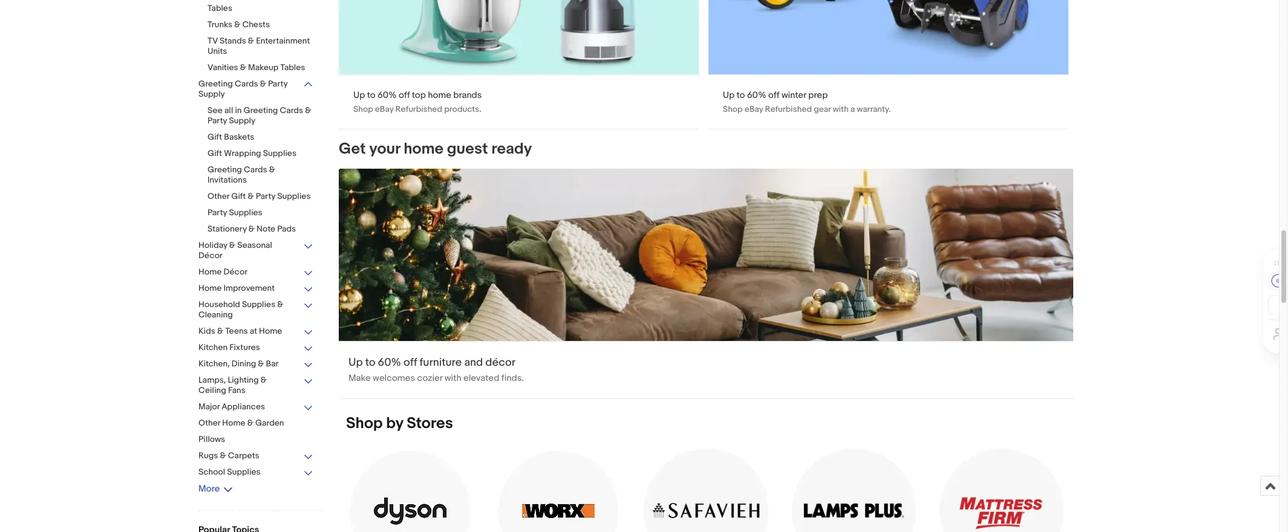 Task type: locate. For each thing, give the bounding box(es) containing it.
school supplies button
[[198, 467, 313, 479]]

off
[[399, 89, 410, 101], [768, 89, 779, 101], [404, 356, 417, 370]]

party up party supplies link
[[256, 191, 275, 201]]

greeting
[[198, 79, 233, 89], [244, 105, 278, 116], [208, 165, 242, 175]]

kitchen,
[[198, 359, 230, 369]]

off inside up to 60% off furniture and décor make welcomes cozier with elevated finds.
[[404, 356, 417, 370]]

1 horizontal spatial refurbished
[[765, 104, 812, 114]]

0 vertical spatial cards
[[235, 79, 258, 89]]

0 vertical spatial with
[[833, 104, 849, 114]]

with inside up to 60% off furniture and décor make welcomes cozier with elevated finds.
[[445, 373, 461, 384]]

other down invitations
[[208, 191, 229, 201]]

chests
[[242, 19, 270, 30]]

60%
[[377, 89, 397, 101], [747, 89, 766, 101], [378, 356, 401, 370]]

2 vertical spatial cards
[[244, 165, 267, 175]]

tv
[[208, 36, 218, 46]]

gift wrapping supplies link
[[208, 148, 313, 160]]

home improvement button
[[198, 283, 313, 295]]

60% up welcomes
[[378, 356, 401, 370]]

1 vertical spatial cards
[[280, 105, 303, 116]]

gift down invitations
[[231, 191, 246, 201]]

trunks & chests link
[[208, 19, 313, 31]]

cards down vanities & makeup tables "link"
[[235, 79, 258, 89]]

to inside up to 60% off furniture and décor make welcomes cozier with elevated finds.
[[365, 356, 375, 370]]

60% for winter
[[747, 89, 766, 101]]

1 vertical spatial home
[[404, 140, 444, 158]]

& down chests
[[248, 36, 254, 46]]

60% left "winter"
[[747, 89, 766, 101]]

home down appliances at the bottom
[[222, 418, 245, 428]]

0 vertical spatial other
[[208, 191, 229, 201]]

1 horizontal spatial ebay
[[745, 104, 763, 114]]

major appliances button
[[198, 402, 313, 413]]

0 vertical spatial supply
[[198, 89, 225, 99]]

appliances
[[222, 402, 265, 412]]

off left "winter"
[[768, 89, 779, 101]]

tables
[[208, 3, 232, 13], [280, 62, 305, 73]]

to left "winter"
[[737, 89, 745, 101]]

up for up to 60% off top home brands
[[353, 89, 365, 101]]

your
[[369, 140, 400, 158]]

household
[[198, 299, 240, 310]]

party
[[268, 79, 288, 89], [208, 116, 227, 126], [256, 191, 275, 201], [208, 208, 227, 218]]

to inside up to 60% off top home brands shop ebay refurbished products.
[[367, 89, 375, 101]]

supplies down home improvement "dropdown button"
[[242, 299, 275, 310]]

greeting down vanities
[[198, 79, 233, 89]]

60% inside up to 60% off winter prep shop ebay refurbished gear with a warranty.
[[747, 89, 766, 101]]

pads
[[277, 224, 296, 234]]

off inside up to 60% off winter prep shop ebay refurbished gear with a warranty.
[[768, 89, 779, 101]]

up for up to 60% off winter prep
[[723, 89, 735, 101]]

garden
[[255, 418, 284, 428]]

0 vertical spatial gift
[[208, 132, 222, 142]]

60% inside up to 60% off furniture and décor make welcomes cozier with elevated finds.
[[378, 356, 401, 370]]

with
[[833, 104, 849, 114], [445, 373, 461, 384]]

more button
[[198, 483, 233, 495]]

up inside up to 60% off top home brands shop ebay refurbished products.
[[353, 89, 365, 101]]

brands
[[453, 89, 482, 101]]

& left "makeup"
[[240, 62, 246, 73]]

shop inside up to 60% off winter prep shop ebay refurbished gear with a warranty.
[[723, 104, 743, 114]]

1 vertical spatial gift
[[208, 148, 222, 159]]

shop
[[353, 104, 373, 114], [723, 104, 743, 114], [346, 414, 383, 433]]

2 vertical spatial greeting
[[208, 165, 242, 175]]

with for prep
[[833, 104, 849, 114]]

60% inside up to 60% off top home brands shop ebay refurbished products.
[[377, 89, 397, 101]]

ebay
[[375, 104, 394, 114], [745, 104, 763, 114]]

carpets
[[228, 451, 259, 461]]

home right top
[[428, 89, 451, 101]]

cards
[[235, 79, 258, 89], [280, 105, 303, 116], [244, 165, 267, 175]]

1 horizontal spatial supply
[[229, 116, 255, 126]]

off inside up to 60% off top home brands shop ebay refurbished products.
[[399, 89, 410, 101]]

0 vertical spatial décor
[[198, 250, 222, 261]]

1 horizontal spatial décor
[[223, 267, 248, 277]]

1 vertical spatial supply
[[229, 116, 255, 126]]

cards down greeting cards & party supply dropdown button
[[280, 105, 303, 116]]

home inside up to 60% off top home brands shop ebay refurbished products.
[[428, 89, 451, 101]]

décor down stationery
[[198, 250, 222, 261]]

off up welcomes
[[404, 356, 417, 370]]

0 vertical spatial greeting
[[198, 79, 233, 89]]

other down major
[[198, 418, 220, 428]]

bar
[[266, 359, 279, 369]]

0 horizontal spatial with
[[445, 373, 461, 384]]

60% left top
[[377, 89, 397, 101]]

& up stands
[[234, 19, 240, 30]]

up inside up to 60% off furniture and décor make welcomes cozier with elevated finds.
[[348, 356, 363, 370]]

to
[[367, 89, 375, 101], [737, 89, 745, 101], [365, 356, 375, 370]]

furniture
[[420, 356, 462, 370]]

& right rugs
[[220, 451, 226, 461]]

with left a
[[833, 104, 849, 114]]

& down major appliances dropdown button
[[247, 418, 253, 428]]

refurbished down top
[[395, 104, 442, 114]]

lighting
[[228, 375, 259, 385]]

more
[[198, 483, 220, 495]]

greeting down "wrapping"
[[208, 165, 242, 175]]

up
[[353, 89, 365, 101], [723, 89, 735, 101], [348, 356, 363, 370]]

supplies
[[263, 148, 296, 159], [277, 191, 311, 201], [229, 208, 262, 218], [242, 299, 275, 310], [227, 467, 261, 477]]

a
[[850, 104, 855, 114]]

2 ebay from the left
[[745, 104, 763, 114]]

winter
[[781, 89, 806, 101]]

1 vertical spatial with
[[445, 373, 461, 384]]

to for up to 60% off winter prep
[[737, 89, 745, 101]]

home right your
[[404, 140, 444, 158]]

refurbished down "winter"
[[765, 104, 812, 114]]

cozier
[[417, 373, 443, 384]]

to left top
[[367, 89, 375, 101]]

refurbished inside up to 60% off top home brands shop ebay refurbished products.
[[395, 104, 442, 114]]

tables up trunks
[[208, 3, 232, 13]]

0 horizontal spatial refurbished
[[395, 104, 442, 114]]

tables down the entertainment
[[280, 62, 305, 73]]

party supplies link
[[208, 208, 313, 219]]

to up make
[[365, 356, 375, 370]]

&
[[234, 19, 240, 30], [248, 36, 254, 46], [240, 62, 246, 73], [260, 79, 266, 89], [305, 105, 311, 116], [269, 165, 275, 175], [248, 191, 254, 201], [249, 224, 255, 234], [229, 240, 235, 250], [277, 299, 283, 310], [217, 326, 223, 336], [258, 359, 264, 369], [261, 375, 267, 385], [247, 418, 253, 428], [220, 451, 226, 461]]

with inside up to 60% off winter prep shop ebay refurbished gear with a warranty.
[[833, 104, 849, 114]]

off left top
[[399, 89, 410, 101]]

home
[[198, 267, 222, 277], [198, 283, 222, 293], [259, 326, 282, 336], [222, 418, 245, 428]]

& down vanities & makeup tables "link"
[[260, 79, 266, 89]]

kitchen fixtures button
[[198, 342, 313, 354]]

gift left baskets
[[208, 132, 222, 142]]

vanities
[[208, 62, 238, 73]]

home
[[428, 89, 451, 101], [404, 140, 444, 158]]

holiday
[[198, 240, 227, 250]]

gift
[[208, 132, 222, 142], [208, 148, 222, 159], [231, 191, 246, 201]]

cards down gift wrapping supplies link at the left of page
[[244, 165, 267, 175]]

greeting cards & invitations link
[[208, 165, 313, 186]]

ebay inside up to 60% off winter prep shop ebay refurbished gear with a warranty.
[[745, 104, 763, 114]]

décor
[[485, 356, 516, 370]]

to inside up to 60% off winter prep shop ebay refurbished gear with a warranty.
[[737, 89, 745, 101]]

off for top
[[399, 89, 410, 101]]

up inside up to 60% off winter prep shop ebay refurbished gear with a warranty.
[[723, 89, 735, 101]]

0 vertical spatial home
[[428, 89, 451, 101]]

& down home improvement "dropdown button"
[[277, 299, 283, 310]]

finds.
[[501, 373, 524, 384]]

0 horizontal spatial tables
[[208, 3, 232, 13]]

trunks
[[208, 19, 232, 30]]

1 refurbished from the left
[[395, 104, 442, 114]]

greeting down greeting cards & party supply dropdown button
[[244, 105, 278, 116]]

supply
[[198, 89, 225, 99], [229, 116, 255, 126]]

up to 60% off winter prep shop ebay refurbished gear with a warranty.
[[723, 89, 891, 114]]

ceiling
[[198, 385, 226, 396]]

supply up baskets
[[229, 116, 255, 126]]

gift left "wrapping"
[[208, 148, 222, 159]]

supply up see in the left of the page
[[198, 89, 225, 99]]

None text field
[[339, 0, 699, 129], [708, 0, 1068, 129], [339, 169, 1073, 399], [339, 0, 699, 129], [708, 0, 1068, 129], [339, 169, 1073, 399]]

home down holiday
[[198, 267, 222, 277]]

0 horizontal spatial ebay
[[375, 104, 394, 114]]

all
[[224, 105, 233, 116]]

1 horizontal spatial tables
[[280, 62, 305, 73]]

1 ebay from the left
[[375, 104, 394, 114]]

by
[[386, 414, 403, 433]]

décor
[[198, 250, 222, 261], [223, 267, 248, 277]]

1 horizontal spatial with
[[833, 104, 849, 114]]

in
[[235, 105, 242, 116]]

kitchen, dining & bar button
[[198, 359, 313, 370]]

décor up improvement
[[223, 267, 248, 277]]

with down furniture
[[445, 373, 461, 384]]

other home & garden link
[[198, 418, 313, 430]]

supplies up pads
[[277, 191, 311, 201]]

2 refurbished from the left
[[765, 104, 812, 114]]

party down "makeup"
[[268, 79, 288, 89]]

1 vertical spatial other
[[198, 418, 220, 428]]



Task type: describe. For each thing, give the bounding box(es) containing it.
invitations
[[208, 175, 247, 185]]

makeup
[[248, 62, 279, 73]]

up to 60% off furniture and décor make welcomes cozier with elevated finds.
[[348, 356, 524, 384]]

fans
[[228, 385, 246, 396]]

up to 60% off top home brands shop ebay refurbished products.
[[353, 89, 482, 114]]

household supplies & cleaning button
[[198, 299, 313, 321]]

guest
[[447, 140, 488, 158]]

off for winter
[[768, 89, 779, 101]]

gift baskets link
[[208, 132, 313, 143]]

0 vertical spatial tables
[[208, 3, 232, 13]]

stands
[[220, 36, 246, 46]]

pillows
[[198, 434, 225, 445]]

kids
[[198, 326, 215, 336]]

1 vertical spatial tables
[[280, 62, 305, 73]]

ebay inside up to 60% off top home brands shop ebay refurbished products.
[[375, 104, 394, 114]]

supplies down other gift & party supplies link
[[229, 208, 262, 218]]

up for up to 60% off furniture and décor
[[348, 356, 363, 370]]

stationery & note pads link
[[208, 224, 313, 235]]

& down kitchen, dining & bar dropdown button
[[261, 375, 267, 385]]

see all in greeting cards & party supply link
[[208, 105, 313, 127]]

top
[[412, 89, 426, 101]]

see
[[208, 105, 223, 116]]

stationery
[[208, 224, 247, 234]]

get your home guest ready
[[339, 140, 532, 158]]

supplies down gift baskets link
[[263, 148, 296, 159]]

get
[[339, 140, 366, 158]]

stores
[[407, 414, 453, 433]]

0 horizontal spatial supply
[[198, 89, 225, 99]]

home up the household
[[198, 283, 222, 293]]

baskets
[[224, 132, 254, 142]]

shop by stores
[[346, 414, 453, 433]]

kitchen
[[198, 342, 228, 353]]

2 vertical spatial gift
[[231, 191, 246, 201]]

60% for top
[[377, 89, 397, 101]]

products.
[[444, 104, 481, 114]]

other gift & party supplies link
[[208, 191, 313, 203]]

gear
[[814, 104, 831, 114]]

& down gift wrapping supplies link at the left of page
[[269, 165, 275, 175]]

ready
[[491, 140, 532, 158]]

units
[[208, 46, 227, 56]]

lamps, lighting & ceiling fans button
[[198, 375, 313, 397]]

improvement
[[223, 283, 275, 293]]

teens
[[225, 326, 248, 336]]

refurbished inside up to 60% off winter prep shop ebay refurbished gear with a warranty.
[[765, 104, 812, 114]]

to for up to 60% off furniture and décor
[[365, 356, 375, 370]]

elevated
[[463, 373, 499, 384]]

holiday & seasonal décor button
[[198, 240, 313, 262]]

major
[[198, 402, 220, 412]]

supplies down the carpets in the left of the page
[[227, 467, 261, 477]]

lamps,
[[198, 375, 226, 385]]

kids & teens at home button
[[198, 326, 313, 338]]

note
[[257, 224, 275, 234]]

prep
[[808, 89, 828, 101]]

tables trunks & chests tv stands & entertainment units vanities & makeup tables greeting cards & party supply see all in greeting cards & party supply gift baskets gift wrapping supplies greeting cards & invitations other gift & party supplies party supplies stationery & note pads holiday & seasonal décor home décor home improvement household supplies & cleaning kids & teens at home kitchen fixtures kitchen, dining & bar lamps, lighting & ceiling fans major appliances other home & garden pillows rugs & carpets school supplies
[[198, 3, 311, 477]]

make
[[348, 373, 371, 384]]

rugs & carpets button
[[198, 451, 313, 462]]

party left in
[[208, 116, 227, 126]]

dining
[[232, 359, 256, 369]]

0 horizontal spatial décor
[[198, 250, 222, 261]]

pillows link
[[198, 434, 313, 446]]

& up party supplies link
[[248, 191, 254, 201]]

rugs
[[198, 451, 218, 461]]

school
[[198, 467, 225, 477]]

tables link
[[208, 3, 313, 15]]

at
[[250, 326, 257, 336]]

& left bar
[[258, 359, 264, 369]]

home décor button
[[198, 267, 313, 278]]

off for furniture
[[404, 356, 417, 370]]

seasonal
[[237, 240, 272, 250]]

greeting cards & party supply button
[[198, 79, 313, 100]]

wrapping
[[224, 148, 261, 159]]

warranty.
[[857, 104, 891, 114]]

party up stationery
[[208, 208, 227, 218]]

welcomes
[[373, 373, 415, 384]]

entertainment
[[256, 36, 310, 46]]

& down stationery
[[229, 240, 235, 250]]

cleaning
[[198, 310, 233, 320]]

fixtures
[[229, 342, 260, 353]]

1 vertical spatial décor
[[223, 267, 248, 277]]

to for up to 60% off top home brands
[[367, 89, 375, 101]]

& up gift baskets link
[[305, 105, 311, 116]]

& right kids
[[217, 326, 223, 336]]

home right at
[[259, 326, 282, 336]]

tv stands & entertainment units link
[[208, 36, 313, 57]]

with for and
[[445, 373, 461, 384]]

& left note
[[249, 224, 255, 234]]

shop inside up to 60% off top home brands shop ebay refurbished products.
[[353, 104, 373, 114]]

and
[[464, 356, 483, 370]]

vanities & makeup tables link
[[208, 62, 313, 74]]

1 vertical spatial greeting
[[244, 105, 278, 116]]

60% for furniture
[[378, 356, 401, 370]]



Task type: vqa. For each thing, say whether or not it's contained in the screenshot.
Lighting
yes



